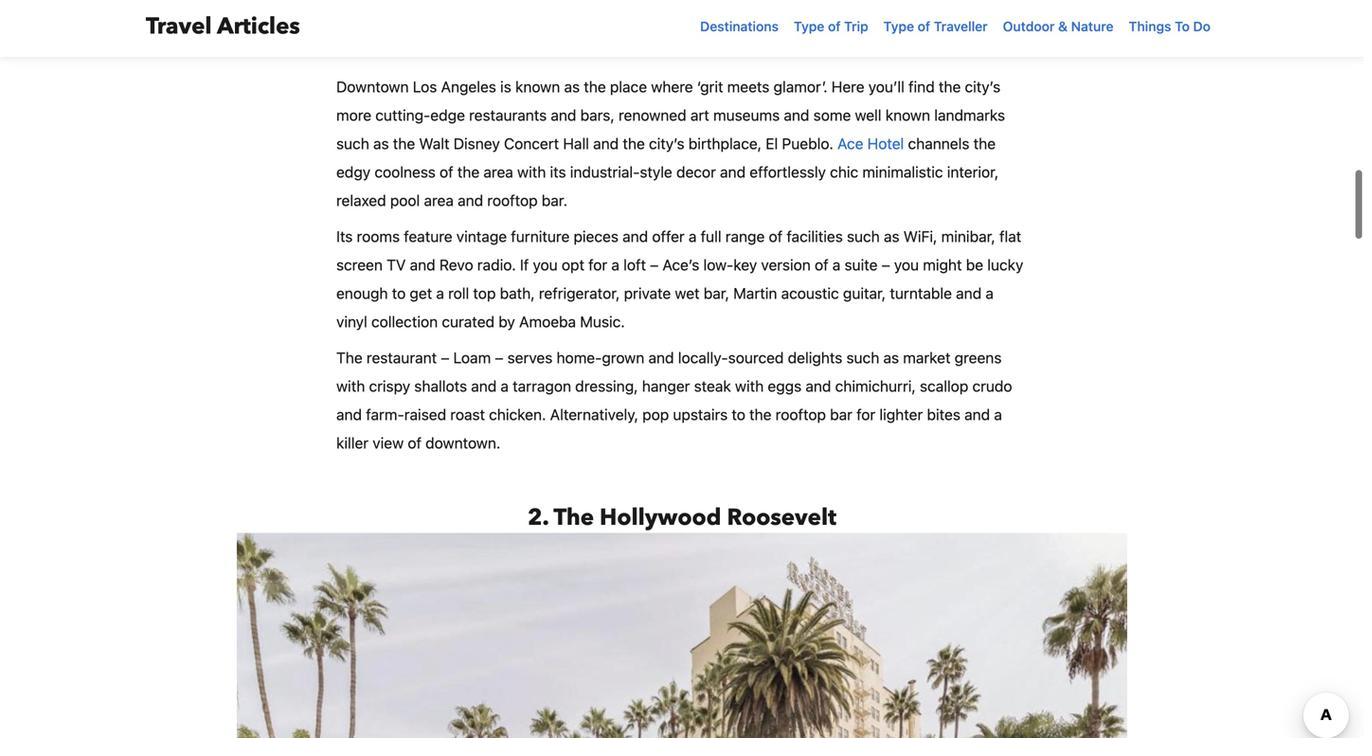 Task type: vqa. For each thing, say whether or not it's contained in the screenshot.
minimalistic
yes



Task type: describe. For each thing, give the bounding box(es) containing it.
2.
[[528, 502, 549, 534]]

the up bars,
[[584, 78, 606, 96]]

industrial-
[[570, 163, 640, 181]]

chic
[[830, 163, 859, 181]]

scallop
[[920, 377, 969, 395]]

disney
[[454, 135, 500, 153]]

and down be
[[956, 284, 982, 302]]

the down renowned
[[623, 135, 645, 153]]

type of trip
[[794, 18, 869, 34]]

bath,
[[500, 284, 535, 302]]

pop
[[643, 406, 669, 424]]

a left roll at the left top
[[436, 284, 444, 302]]

ace hotel
[[838, 135, 904, 153]]

serves
[[508, 349, 553, 367]]

place
[[610, 78, 647, 96]]

shallots
[[415, 377, 467, 395]]

the down 'disney'
[[458, 163, 480, 181]]

you'll
[[869, 78, 905, 96]]

type of trip link
[[787, 9, 876, 44]]

farm-
[[366, 406, 404, 424]]

for inside its rooms feature vintage furniture pieces and offer a full range of facilities such as wifi, minibar, flat screen tv and revo radio. if you opt for a loft – ace's low-key version of a suite – you might be lucky enough to get a roll top bath, refrigerator, private wet bar, martin acoustic guitar, turntable and a vinyl collection curated by amoeba music.
[[589, 256, 608, 274]]

as down cutting-
[[373, 135, 389, 153]]

a left full
[[689, 228, 697, 246]]

bites
[[927, 406, 961, 424]]

travel articles
[[146, 11, 300, 42]]

bar,
[[704, 284, 730, 302]]

downtown los angeles is known as the place where 'grit meets glamor'. here you'll find the city's more cutting-edge restaurants and bars, renowned art museums and some well known landmarks such as the walt disney concert hall and the city's birthplace, el pueblo.
[[336, 78, 1006, 153]]

killer
[[336, 434, 369, 452]]

crudo
[[973, 377, 1013, 395]]

find
[[909, 78, 935, 96]]

pieces
[[574, 228, 619, 246]]

things to do link
[[1122, 9, 1219, 44]]

enough
[[336, 284, 388, 302]]

effortlessly
[[750, 163, 826, 181]]

by
[[499, 313, 515, 331]]

low-
[[704, 256, 734, 274]]

the up coolness
[[393, 135, 415, 153]]

private
[[624, 284, 671, 302]]

birthplace,
[[689, 135, 762, 153]]

delights
[[788, 349, 843, 367]]

the restaurant – loam – serves home-grown and locally-sourced delights such as market greens with crispy shallots and a tarragon dressing, hanger steak with eggs and chimichurri, scallop crudo and farm-raised roast chicken. alternatively, pop upstairs to the rooftop bar for lighter bites and a killer view of downtown.
[[336, 349, 1013, 452]]

type for type of traveller
[[884, 18, 915, 34]]

upstairs
[[673, 406, 728, 424]]

pueblo.
[[782, 135, 834, 153]]

be
[[966, 256, 984, 274]]

trip
[[845, 18, 869, 34]]

tv
[[387, 256, 406, 274]]

landmarks
[[935, 106, 1006, 124]]

amoeba
[[519, 313, 576, 331]]

rooftop inside channels the edgy coolness of the area with its industrial-style decor and effortlessly chic minimalistic interior, relaxed pool area and rooftop bar.
[[487, 192, 538, 210]]

as inside its rooms feature vintage furniture pieces and offer a full range of facilities such as wifi, minibar, flat screen tv and revo radio. if you opt for a loft – ace's low-key version of a suite – you might be lucky enough to get a roll top bath, refrigerator, private wet bar, martin acoustic guitar, turntable and a vinyl collection curated by amoeba music.
[[884, 228, 900, 246]]

bar
[[830, 406, 853, 424]]

range
[[726, 228, 765, 246]]

channels the edgy coolness of the area with its industrial-style decor and effortlessly chic minimalistic interior, relaxed pool area and rooftop bar.
[[336, 135, 999, 210]]

turntable
[[890, 284, 953, 302]]

and up vintage
[[458, 192, 484, 210]]

greens
[[955, 349, 1002, 367]]

and right tv in the top left of the page
[[410, 256, 436, 274]]

loft
[[624, 256, 646, 274]]

meets
[[728, 78, 770, 96]]

of inside the restaurant – loam – serves home-grown and locally-sourced delights such as market greens with crispy shallots and a tarragon dressing, hanger steak with eggs and chimichurri, scallop crudo and farm-raised roast chicken. alternatively, pop upstairs to the rooftop bar for lighter bites and a killer view of downtown.
[[408, 434, 422, 452]]

and down birthplace,
[[720, 163, 746, 181]]

destinations link
[[693, 9, 787, 44]]

music.
[[580, 313, 625, 331]]

type for type of trip
[[794, 18, 825, 34]]

hanger
[[642, 377, 690, 395]]

1 horizontal spatial area
[[484, 163, 514, 181]]

hotel
[[868, 135, 904, 153]]

and down glamor'.
[[784, 106, 810, 124]]

downtown.
[[426, 434, 501, 452]]

of left "trip"
[[828, 18, 841, 34]]

coolness
[[375, 163, 436, 181]]

do
[[1194, 18, 1211, 34]]

might
[[923, 256, 963, 274]]

as left place
[[564, 78, 580, 96]]

type of traveller link
[[876, 9, 996, 44]]

edge
[[431, 106, 465, 124]]

– right loam
[[495, 349, 504, 367]]

interior,
[[948, 163, 999, 181]]

lighter
[[880, 406, 923, 424]]

radio.
[[477, 256, 516, 274]]

opt
[[562, 256, 585, 274]]

top
[[473, 284, 496, 302]]

los
[[413, 78, 437, 96]]

outdoor & nature
[[1003, 18, 1114, 34]]

pool
[[390, 192, 420, 210]]

bar.
[[542, 192, 568, 210]]

and down loam
[[471, 377, 497, 395]]

ace
[[838, 135, 864, 153]]

martin
[[734, 284, 778, 302]]

decor
[[677, 163, 716, 181]]

'grit
[[697, 78, 724, 96]]

is
[[501, 78, 512, 96]]

and up "loft"
[[623, 228, 648, 246]]

for inside the restaurant – loam – serves home-grown and locally-sourced delights such as market greens with crispy shallots and a tarragon dressing, hanger steak with eggs and chimichurri, scallop crudo and farm-raised roast chicken. alternatively, pop upstairs to the rooftop bar for lighter bites and a killer view of downtown.
[[857, 406, 876, 424]]

revo
[[440, 256, 474, 274]]

its rooms feature vintage furniture pieces and offer a full range of facilities such as wifi, minibar, flat screen tv and revo radio. if you opt for a loft – ace's low-key version of a suite – you might be lucky enough to get a roll top bath, refrigerator, private wet bar, martin acoustic guitar, turntable and a vinyl collection curated by amoeba music.
[[336, 228, 1024, 331]]

eggs
[[768, 377, 802, 395]]

more
[[336, 106, 372, 124]]

of up version
[[769, 228, 783, 246]]

flat
[[1000, 228, 1022, 246]]

– right "loft"
[[650, 256, 659, 274]]



Task type: locate. For each thing, give the bounding box(es) containing it.
with left its
[[518, 163, 546, 181]]

– right suite
[[882, 256, 891, 274]]

of down facilities
[[815, 256, 829, 274]]

with down sourced
[[735, 377, 764, 395]]

0 vertical spatial the
[[336, 349, 363, 367]]

a down lucky on the right
[[986, 284, 994, 302]]

0 horizontal spatial type
[[794, 18, 825, 34]]

its
[[550, 163, 566, 181]]

type left "trip"
[[794, 18, 825, 34]]

alternatively,
[[550, 406, 639, 424]]

area down 'disney'
[[484, 163, 514, 181]]

edgy
[[336, 163, 371, 181]]

1 horizontal spatial for
[[857, 406, 876, 424]]

and down crudo
[[965, 406, 991, 424]]

and up killer
[[336, 406, 362, 424]]

rooftop
[[487, 192, 538, 210], [776, 406, 826, 424]]

minimalistic
[[863, 163, 944, 181]]

traveller
[[934, 18, 988, 34]]

to
[[1175, 18, 1190, 34]]

to inside its rooms feature vintage furniture pieces and offer a full range of facilities such as wifi, minibar, flat screen tv and revo radio. if you opt for a loft – ace's low-key version of a suite – you might be lucky enough to get a roll top bath, refrigerator, private wet bar, martin acoustic guitar, turntable and a vinyl collection curated by amoeba music.
[[392, 284, 406, 302]]

0 horizontal spatial you
[[533, 256, 558, 274]]

and up "hanger"
[[649, 349, 674, 367]]

to
[[392, 284, 406, 302], [732, 406, 746, 424]]

0 vertical spatial to
[[392, 284, 406, 302]]

its
[[336, 228, 353, 246]]

city's up style
[[649, 135, 685, 153]]

wet
[[675, 284, 700, 302]]

restaurants
[[469, 106, 547, 124]]

0 horizontal spatial rooftop
[[487, 192, 538, 210]]

restaurant
[[367, 349, 437, 367]]

0 horizontal spatial for
[[589, 256, 608, 274]]

to right upstairs
[[732, 406, 746, 424]]

1 horizontal spatial with
[[518, 163, 546, 181]]

art
[[691, 106, 710, 124]]

0 horizontal spatial with
[[336, 377, 365, 395]]

rooftop down eggs
[[776, 406, 826, 424]]

channels
[[908, 135, 970, 153]]

the up interior,
[[974, 135, 996, 153]]

2 horizontal spatial with
[[735, 377, 764, 395]]

2 you from the left
[[895, 256, 919, 274]]

0 horizontal spatial area
[[424, 192, 454, 210]]

bars,
[[581, 106, 615, 124]]

el
[[766, 135, 778, 153]]

the right the 2.
[[554, 502, 594, 534]]

sourced
[[729, 349, 784, 367]]

ace's
[[663, 256, 700, 274]]

ace hotel link
[[838, 135, 904, 153]]

walt
[[419, 135, 450, 153]]

area right pool
[[424, 192, 454, 210]]

chimichurri,
[[836, 377, 916, 395]]

as inside the restaurant – loam – serves home-grown and locally-sourced delights such as market greens with crispy shallots and a tarragon dressing, hanger steak with eggs and chimichurri, scallop crudo and farm-raised roast chicken. alternatively, pop upstairs to the rooftop bar for lighter bites and a killer view of downtown.
[[884, 349, 900, 367]]

view
[[373, 434, 404, 452]]

a
[[689, 228, 697, 246], [612, 256, 620, 274], [833, 256, 841, 274], [436, 284, 444, 302], [986, 284, 994, 302], [501, 377, 509, 395], [995, 406, 1003, 424]]

1 horizontal spatial city's
[[965, 78, 1001, 96]]

such inside downtown los angeles is known as the place where 'grit meets glamor'. here you'll find the city's more cutting-edge restaurants and bars, renowned art museums and some well known landmarks such as the walt disney concert hall and the city's birthplace, el pueblo.
[[336, 135, 369, 153]]

and up "industrial-"
[[593, 135, 619, 153]]

1 vertical spatial the
[[554, 502, 594, 534]]

city's up landmarks
[[965, 78, 1001, 96]]

with left crispy at the bottom left
[[336, 377, 365, 395]]

and down delights on the right top of the page
[[806, 377, 832, 395]]

0 vertical spatial city's
[[965, 78, 1001, 96]]

relaxed
[[336, 192, 386, 210]]

you down wifi,
[[895, 256, 919, 274]]

of inside channels the edgy coolness of the area with its industrial-style decor and effortlessly chic minimalistic interior, relaxed pool area and rooftop bar.
[[440, 163, 454, 181]]

roast
[[450, 406, 485, 424]]

acoustic
[[782, 284, 839, 302]]

the inside the restaurant – loam – serves home-grown and locally-sourced delights such as market greens with crispy shallots and a tarragon dressing, hanger steak with eggs and chimichurri, scallop crudo and farm-raised roast chicken. alternatively, pop upstairs to the rooftop bar for lighter bites and a killer view of downtown.
[[750, 406, 772, 424]]

1 you from the left
[[533, 256, 558, 274]]

locally-
[[678, 349, 729, 367]]

outdoor & nature link
[[996, 9, 1122, 44]]

such
[[336, 135, 369, 153], [847, 228, 880, 246], [847, 349, 880, 367]]

1 vertical spatial to
[[732, 406, 746, 424]]

articles
[[217, 11, 300, 42]]

key
[[734, 256, 758, 274]]

hollywood
[[600, 502, 722, 534]]

facilities
[[787, 228, 843, 246]]

as up chimichurri,
[[884, 349, 900, 367]]

0 vertical spatial for
[[589, 256, 608, 274]]

you
[[533, 256, 558, 274], [895, 256, 919, 274]]

museums
[[714, 106, 780, 124]]

you right if
[[533, 256, 558, 274]]

type of traveller
[[884, 18, 988, 34]]

home-
[[557, 349, 602, 367]]

0 vertical spatial such
[[336, 135, 369, 153]]

concert
[[504, 135, 559, 153]]

– left loam
[[441, 349, 450, 367]]

where
[[651, 78, 693, 96]]

such inside its rooms feature vintage furniture pieces and offer a full range of facilities such as wifi, minibar, flat screen tv and revo radio. if you opt for a loft – ace's low-key version of a suite – you might be lucky enough to get a roll top bath, refrigerator, private wet bar, martin acoustic guitar, turntable and a vinyl collection curated by amoeba music.
[[847, 228, 880, 246]]

2 type from the left
[[884, 18, 915, 34]]

roosevelt
[[727, 502, 837, 534]]

with
[[518, 163, 546, 181], [336, 377, 365, 395], [735, 377, 764, 395]]

1 type from the left
[[794, 18, 825, 34]]

0 vertical spatial known
[[516, 78, 560, 96]]

0 horizontal spatial known
[[516, 78, 560, 96]]

rooms
[[357, 228, 400, 246]]

type right "trip"
[[884, 18, 915, 34]]

suite
[[845, 256, 878, 274]]

1 horizontal spatial you
[[895, 256, 919, 274]]

the right find
[[939, 78, 961, 96]]

guitar,
[[843, 284, 886, 302]]

of down walt
[[440, 163, 454, 181]]

with inside channels the edgy coolness of the area with its industrial-style decor and effortlessly chic minimalistic interior, relaxed pool area and rooftop bar.
[[518, 163, 546, 181]]

things to do
[[1129, 18, 1211, 34]]

2 vertical spatial such
[[847, 349, 880, 367]]

the down vinyl
[[336, 349, 363, 367]]

1 vertical spatial area
[[424, 192, 454, 210]]

a left "loft"
[[612, 256, 620, 274]]

steak
[[694, 377, 731, 395]]

1 horizontal spatial type
[[884, 18, 915, 34]]

rooftop left "bar."
[[487, 192, 538, 210]]

crispy
[[369, 377, 411, 395]]

feature
[[404, 228, 453, 246]]

cutting-
[[376, 106, 431, 124]]

as left wifi,
[[884, 228, 900, 246]]

grown
[[602, 349, 645, 367]]

the inside the restaurant – loam – serves home-grown and locally-sourced delights such as market greens with crispy shallots and a tarragon dressing, hanger steak with eggs and chimichurri, scallop crudo and farm-raised roast chicken. alternatively, pop upstairs to the rooftop bar for lighter bites and a killer view of downtown.
[[336, 349, 363, 367]]

loam
[[454, 349, 491, 367]]

–
[[650, 256, 659, 274], [882, 256, 891, 274], [441, 349, 450, 367], [495, 349, 504, 367]]

0 horizontal spatial the
[[336, 349, 363, 367]]

things
[[1129, 18, 1172, 34]]

such up chimichurri,
[[847, 349, 880, 367]]

1 horizontal spatial to
[[732, 406, 746, 424]]

1 vertical spatial rooftop
[[776, 406, 826, 424]]

the down eggs
[[750, 406, 772, 424]]

of right view
[[408, 434, 422, 452]]

vinyl
[[336, 313, 368, 331]]

a down crudo
[[995, 406, 1003, 424]]

well
[[855, 106, 882, 124]]

and
[[551, 106, 577, 124], [784, 106, 810, 124], [593, 135, 619, 153], [720, 163, 746, 181], [458, 192, 484, 210], [623, 228, 648, 246], [410, 256, 436, 274], [956, 284, 982, 302], [649, 349, 674, 367], [471, 377, 497, 395], [806, 377, 832, 395], [336, 406, 362, 424], [965, 406, 991, 424]]

1 horizontal spatial the
[[554, 502, 594, 534]]

market
[[903, 349, 951, 367]]

a up chicken.
[[501, 377, 509, 395]]

roll
[[448, 284, 469, 302]]

a left suite
[[833, 256, 841, 274]]

such inside the restaurant – loam – serves home-grown and locally-sourced delights such as market greens with crispy shallots and a tarragon dressing, hanger steak with eggs and chimichurri, scallop crudo and farm-raised roast chicken. alternatively, pop upstairs to the rooftop bar for lighter bites and a killer view of downtown.
[[847, 349, 880, 367]]

travel
[[146, 11, 212, 42]]

1 horizontal spatial rooftop
[[776, 406, 826, 424]]

1 vertical spatial such
[[847, 228, 880, 246]]

to left get
[[392, 284, 406, 302]]

of left 'traveller' at the top of page
[[918, 18, 931, 34]]

0 vertical spatial rooftop
[[487, 192, 538, 210]]

0 vertical spatial area
[[484, 163, 514, 181]]

to inside the restaurant – loam – serves home-grown and locally-sourced delights such as market greens with crispy shallots and a tarragon dressing, hanger steak with eggs and chimichurri, scallop crudo and farm-raised roast chicken. alternatively, pop upstairs to the rooftop bar for lighter bites and a killer view of downtown.
[[732, 406, 746, 424]]

1 vertical spatial known
[[886, 106, 931, 124]]

for right opt
[[589, 256, 608, 274]]

1 vertical spatial city's
[[649, 135, 685, 153]]

rooftop inside the restaurant – loam – serves home-grown and locally-sourced delights such as market greens with crispy shallots and a tarragon dressing, hanger steak with eggs and chimichurri, scallop crudo and farm-raised roast chicken. alternatively, pop upstairs to the rooftop bar for lighter bites and a killer view of downtown.
[[776, 406, 826, 424]]

vintage
[[457, 228, 507, 246]]

if
[[520, 256, 529, 274]]

0 horizontal spatial to
[[392, 284, 406, 302]]

here
[[832, 78, 865, 96]]

1 vertical spatial for
[[857, 406, 876, 424]]

angeles
[[441, 78, 497, 96]]

known down find
[[886, 106, 931, 124]]

curated
[[442, 313, 495, 331]]

0 horizontal spatial city's
[[649, 135, 685, 153]]

such up edgy
[[336, 135, 369, 153]]

for right bar
[[857, 406, 876, 424]]

known right the is
[[516, 78, 560, 96]]

offer
[[652, 228, 685, 246]]

downtown
[[336, 78, 409, 96]]

such up suite
[[847, 228, 880, 246]]

full
[[701, 228, 722, 246]]

get
[[410, 284, 432, 302]]

1 horizontal spatial known
[[886, 106, 931, 124]]

and up hall
[[551, 106, 577, 124]]

&
[[1059, 18, 1068, 34]]



